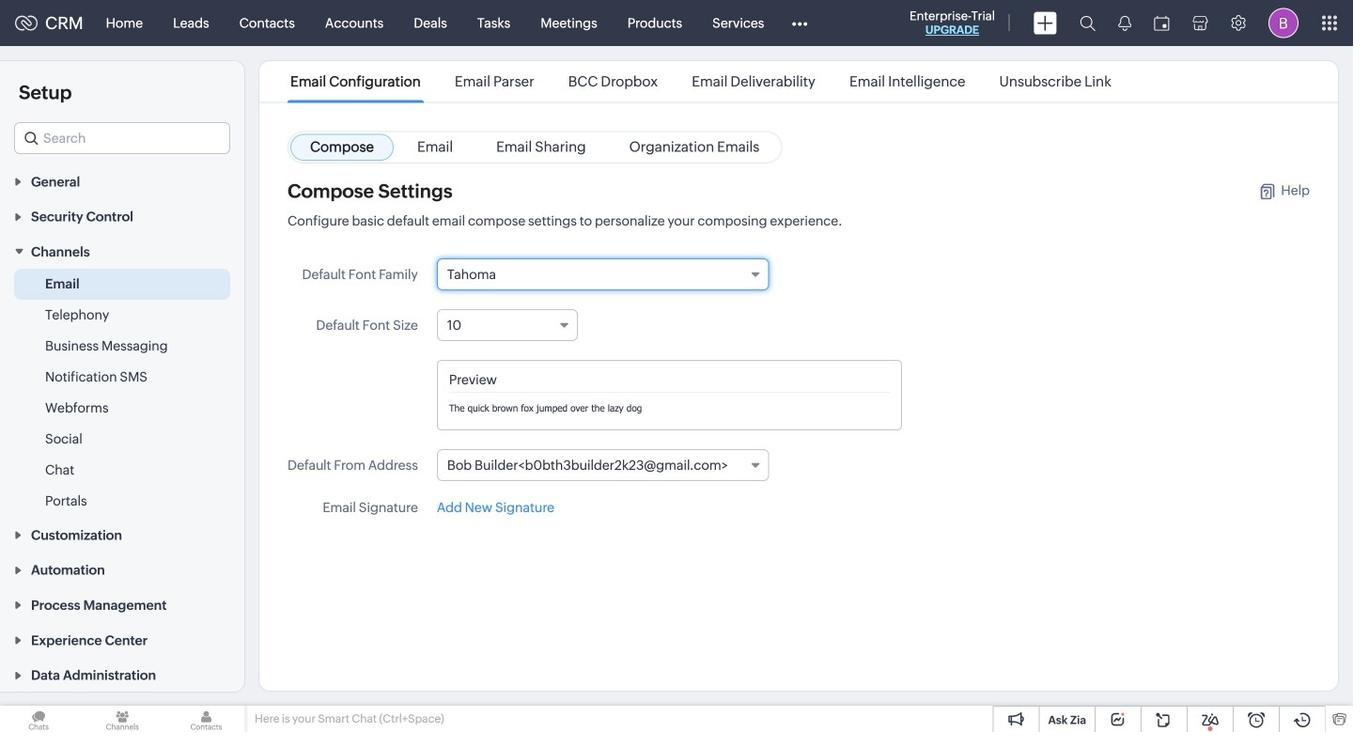 Task type: describe. For each thing, give the bounding box(es) containing it.
search element
[[1069, 0, 1107, 46]]

calendar image
[[1154, 16, 1170, 31]]

Other Modules field
[[780, 8, 820, 38]]

logo image
[[15, 16, 38, 31]]

signals image
[[1119, 15, 1132, 31]]



Task type: locate. For each thing, give the bounding box(es) containing it.
none field search
[[14, 122, 230, 154]]

channels image
[[84, 706, 161, 732]]

None field
[[14, 122, 230, 154], [437, 259, 769, 290], [437, 309, 578, 341], [437, 449, 769, 481], [437, 259, 769, 290], [437, 309, 578, 341], [437, 449, 769, 481]]

chats image
[[0, 706, 77, 732]]

create menu image
[[1034, 12, 1058, 34]]

signals element
[[1107, 0, 1143, 46]]

Search text field
[[15, 123, 229, 153]]

region
[[0, 269, 244, 517]]

contacts image
[[168, 706, 245, 732]]

profile element
[[1258, 0, 1310, 46]]

list
[[274, 61, 1129, 102]]

search image
[[1080, 15, 1096, 31]]

profile image
[[1269, 8, 1299, 38]]

create menu element
[[1023, 0, 1069, 46]]



Task type: vqa. For each thing, say whether or not it's contained in the screenshot.
Language
no



